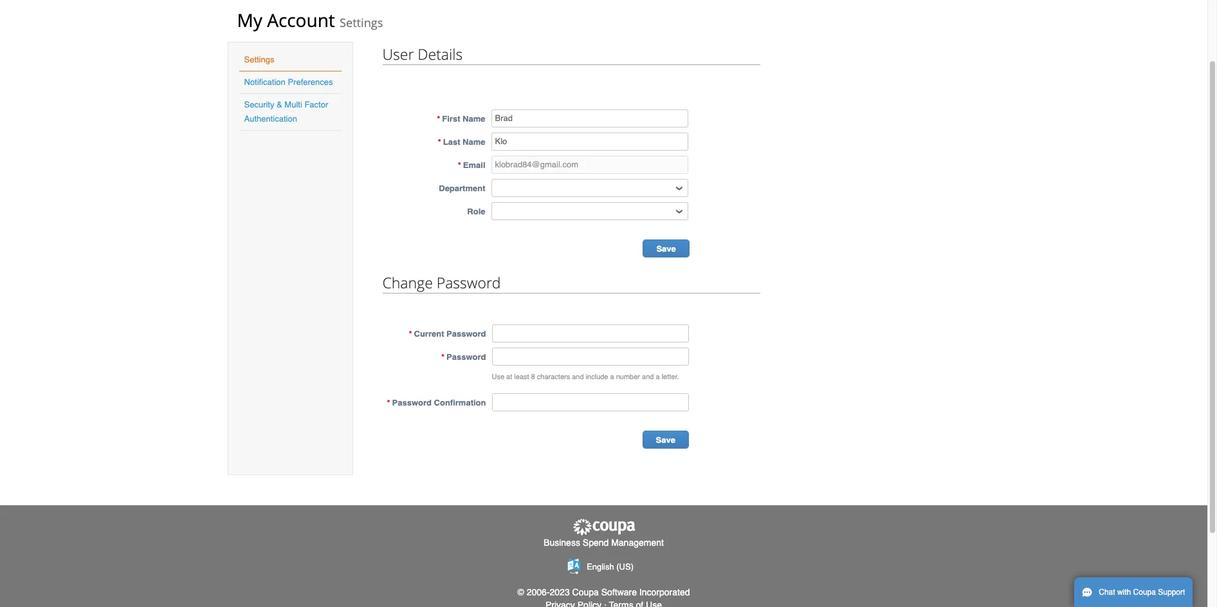 Task type: vqa. For each thing, say whether or not it's contained in the screenshot.
the leftmost Invoices
no



Task type: locate. For each thing, give the bounding box(es) containing it.
2023
[[550, 587, 570, 597]]

* password
[[442, 352, 486, 362]]

security & multi factor authentication link
[[244, 100, 328, 124]]

name right first
[[463, 114, 486, 124]]

preferences
[[288, 77, 333, 87]]

coupa inside button
[[1134, 588, 1157, 597]]

notification preferences link
[[244, 77, 333, 87]]

&
[[277, 100, 282, 109]]

save
[[657, 244, 676, 254], [656, 435, 676, 445]]

authentication
[[244, 114, 297, 124]]

a left letter.
[[656, 373, 660, 381]]

with
[[1118, 588, 1132, 597]]

save button
[[643, 239, 690, 257], [643, 431, 689, 449]]

0 horizontal spatial and
[[572, 373, 584, 381]]

password left confirmation
[[392, 398, 432, 407]]

settings link
[[244, 55, 275, 64]]

name
[[463, 114, 486, 124], [463, 137, 486, 147]]

password down the * current password on the left bottom
[[447, 352, 486, 362]]

settings up notification
[[244, 55, 275, 64]]

password for * password
[[447, 352, 486, 362]]

details
[[418, 44, 463, 64]]

chat with coupa support button
[[1075, 577, 1194, 607]]

1 vertical spatial name
[[463, 137, 486, 147]]

factor
[[305, 100, 328, 109]]

0 vertical spatial settings
[[340, 15, 383, 30]]

1 vertical spatial settings
[[244, 55, 275, 64]]

0 horizontal spatial a
[[611, 373, 615, 381]]

name for * last name
[[463, 137, 486, 147]]

department
[[439, 183, 486, 193]]

0 horizontal spatial settings
[[244, 55, 275, 64]]

coupa
[[573, 587, 599, 597], [1134, 588, 1157, 597]]

1 name from the top
[[463, 114, 486, 124]]

1 vertical spatial save
[[656, 435, 676, 445]]

business
[[544, 538, 581, 548]]

(us)
[[617, 562, 634, 572]]

coupa right "with"
[[1134, 588, 1157, 597]]

* password confirmation
[[387, 398, 486, 407]]

a right include
[[611, 373, 615, 381]]

2 and from the left
[[642, 373, 654, 381]]

my account settings
[[237, 8, 383, 32]]

a
[[611, 373, 615, 381], [656, 373, 660, 381]]

0 vertical spatial save button
[[643, 239, 690, 257]]

1 a from the left
[[611, 373, 615, 381]]

and
[[572, 373, 584, 381], [642, 373, 654, 381]]

password for * password confirmation
[[392, 398, 432, 407]]

my
[[237, 8, 263, 32]]

password for change password
[[437, 272, 501, 293]]

support
[[1159, 588, 1186, 597]]

1 horizontal spatial and
[[642, 373, 654, 381]]

1 horizontal spatial settings
[[340, 15, 383, 30]]

notification preferences
[[244, 77, 333, 87]]

and right number
[[642, 373, 654, 381]]

* for * password
[[442, 352, 445, 362]]

name right last
[[463, 137, 486, 147]]

None password field
[[492, 324, 689, 342], [492, 348, 689, 366], [492, 393, 689, 411], [492, 324, 689, 342], [492, 348, 689, 366], [492, 393, 689, 411]]

2006-
[[527, 587, 550, 597]]

name for * first name
[[463, 114, 486, 124]]

* for * password confirmation
[[387, 398, 390, 407]]

None text field
[[491, 133, 688, 151], [491, 156, 688, 174], [491, 133, 688, 151], [491, 156, 688, 174]]

1 horizontal spatial coupa
[[1134, 588, 1157, 597]]

coupa right 2023
[[573, 587, 599, 597]]

© 2006-2023 coupa software incorporated
[[518, 587, 690, 597]]

settings up user at the top left
[[340, 15, 383, 30]]

* for * first name
[[437, 114, 441, 124]]

1 horizontal spatial a
[[656, 373, 660, 381]]

user details
[[383, 44, 463, 64]]

*
[[437, 114, 441, 124], [438, 137, 441, 147], [458, 160, 461, 170], [409, 329, 412, 339], [442, 352, 445, 362], [387, 398, 390, 407]]

0 horizontal spatial coupa
[[573, 587, 599, 597]]

role
[[468, 207, 486, 216]]

None text field
[[491, 109, 688, 127]]

0 vertical spatial save
[[657, 244, 676, 254]]

and left include
[[572, 373, 584, 381]]

multi
[[285, 100, 302, 109]]

0 vertical spatial name
[[463, 114, 486, 124]]

settings
[[340, 15, 383, 30], [244, 55, 275, 64]]

* for * email
[[458, 160, 461, 170]]

password up the * current password on the left bottom
[[437, 272, 501, 293]]

2 name from the top
[[463, 137, 486, 147]]

password up the "* password"
[[447, 329, 486, 339]]

password
[[437, 272, 501, 293], [447, 329, 486, 339], [447, 352, 486, 362], [392, 398, 432, 407]]



Task type: describe. For each thing, give the bounding box(es) containing it.
letter.
[[662, 373, 680, 381]]

* for * current password
[[409, 329, 412, 339]]

change password
[[383, 272, 501, 293]]

notification
[[244, 77, 286, 87]]

spend
[[583, 538, 609, 548]]

©
[[518, 587, 525, 597]]

confirmation
[[434, 398, 486, 407]]

chat with coupa support
[[1100, 588, 1186, 597]]

* current password
[[409, 329, 486, 339]]

business spend management
[[544, 538, 664, 548]]

include
[[586, 373, 609, 381]]

incorporated
[[640, 587, 690, 597]]

8
[[531, 373, 535, 381]]

1 vertical spatial save button
[[643, 431, 689, 449]]

security
[[244, 100, 275, 109]]

2 a from the left
[[656, 373, 660, 381]]

security & multi factor authentication
[[244, 100, 328, 124]]

user
[[383, 44, 414, 64]]

* email
[[458, 160, 486, 170]]

use
[[492, 373, 505, 381]]

management
[[612, 538, 664, 548]]

account
[[267, 8, 335, 32]]

last
[[443, 137, 461, 147]]

characters
[[537, 373, 570, 381]]

least
[[515, 373, 530, 381]]

save for save button to the top
[[657, 244, 676, 254]]

* first name
[[437, 114, 486, 124]]

coupa supplier portal image
[[572, 518, 636, 536]]

first
[[442, 114, 461, 124]]

at
[[507, 373, 513, 381]]

use at least 8 characters and include a number and a letter.
[[492, 373, 680, 381]]

1 and from the left
[[572, 373, 584, 381]]

* last name
[[438, 137, 486, 147]]

number
[[617, 373, 641, 381]]

* for * last name
[[438, 137, 441, 147]]

change
[[383, 272, 433, 293]]

software
[[602, 587, 637, 597]]

current
[[414, 329, 444, 339]]

english
[[587, 562, 615, 572]]

chat
[[1100, 588, 1116, 597]]

save for save button to the bottom
[[656, 435, 676, 445]]

settings inside my account settings
[[340, 15, 383, 30]]

english (us)
[[587, 562, 634, 572]]

email
[[463, 160, 486, 170]]



